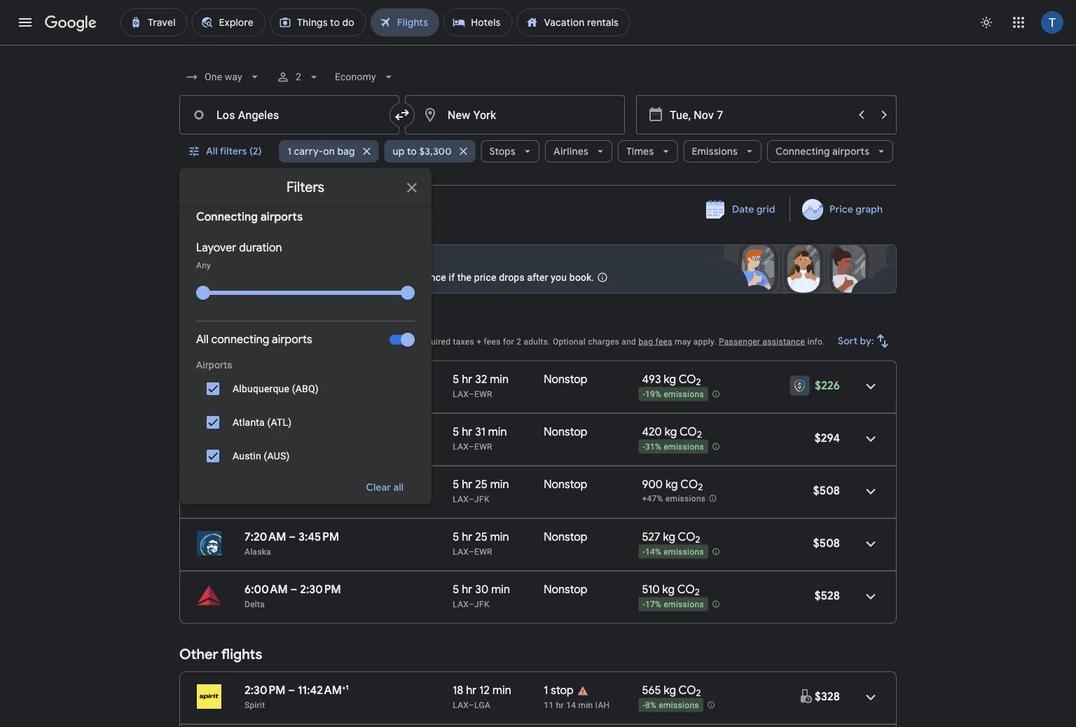 Task type: vqa. For each thing, say whether or not it's contained in the screenshot.
Total duration 2 hr 38 min. Element
no



Task type: locate. For each thing, give the bounding box(es) containing it.
some
[[247, 272, 272, 283]]

2 25 from the top
[[475, 530, 488, 544]]

6:00 am
[[245, 582, 288, 597]]

hr left 32
[[462, 372, 473, 387]]

emissions down 900 kg co 2
[[666, 494, 706, 504]]

kg up -8% emissions
[[664, 683, 676, 698]]

1 inside "popup button"
[[287, 145, 291, 158]]

emissions for 565
[[659, 701, 699, 711]]

0 vertical spatial 2:30 pm
[[300, 582, 341, 597]]

1 - from the top
[[643, 390, 645, 400]]

2 the from the left
[[458, 272, 472, 283]]

5 inside 5 hr 30 min lax – jfk
[[453, 582, 459, 597]]

0 vertical spatial flights
[[212, 315, 253, 333]]

price guarantee
[[230, 253, 313, 268]]

1 vertical spatial 2:30 pm
[[245, 683, 286, 698]]

lax down 18
[[453, 700, 469, 710]]

the left difference
[[384, 272, 398, 283]]

airports inside popup button
[[832, 145, 869, 158]]

lax inside 18 hr 12 min lax – lga
[[453, 700, 469, 710]]

– right "2:30 pm" text box at the left bottom of the page
[[288, 683, 295, 698]]

5 for 5:47 am
[[453, 372, 459, 387]]

kg up -19% emissions on the bottom right of the page
[[664, 372, 676, 387]]

lax down the total duration 5 hr 32 min. 'element'
[[453, 389, 469, 399]]

all inside button
[[206, 145, 218, 158]]

price right based
[[249, 337, 269, 347]]

kg for 493
[[664, 372, 676, 387]]

if
[[449, 272, 455, 283]]

emissions down 420 kg co 2
[[664, 442, 704, 452]]

5 inside 5 hr 25 min lax – ewr
[[453, 530, 459, 544]]

Departure time: 2:30 PM. text field
[[245, 683, 286, 698]]

0 horizontal spatial the
[[384, 272, 398, 283]]

you right after
[[551, 272, 567, 283]]

31
[[475, 425, 486, 439]]

3 ewr from the top
[[474, 547, 493, 557]]

min right 30
[[491, 582, 510, 597]]

$3,300
[[419, 145, 451, 158]]

None search field
[[179, 60, 897, 727]]

- down 493
[[643, 390, 645, 400]]

hr down 5 hr 25 min lax – jfk
[[462, 530, 473, 544]]

all
[[206, 145, 218, 158], [196, 333, 209, 347]]

0 vertical spatial on
[[323, 145, 335, 158]]

2 spirit from the top
[[245, 442, 265, 452]]

flights
[[212, 315, 253, 333], [221, 646, 262, 664]]

1 vertical spatial flights
[[221, 646, 262, 664]]

kg inside 420 kg co 2
[[665, 425, 677, 439]]

lax inside 5 hr 30 min lax – jfk
[[453, 600, 469, 609]]

18
[[453, 683, 464, 698]]

and right charges
[[622, 337, 636, 347]]

1 vertical spatial on
[[237, 337, 247, 347]]

0 vertical spatial jfk
[[474, 494, 490, 504]]

co inside 420 kg co 2
[[680, 425, 697, 439]]

3 lax from the top
[[453, 494, 469, 504]]

6 lax from the top
[[453, 700, 469, 710]]

lax inside 5 hr 25 min lax – ewr
[[453, 547, 469, 557]]

0 horizontal spatial bag
[[337, 145, 355, 158]]

lga
[[474, 700, 491, 710]]

1 horizontal spatial the
[[458, 272, 472, 283]]

grid
[[757, 203, 776, 216]]

1 total duration 5 hr 25 min. element from the top
[[453, 477, 544, 494]]

co for 493
[[679, 372, 696, 387]]

lax down total duration 5 hr 30 min. element
[[453, 600, 469, 609]]

11
[[544, 700, 554, 710]]

3 5 from the top
[[453, 477, 459, 492]]

co inside 510 kg co 2
[[678, 582, 695, 597]]

hr down 5 hr 31 min lax – ewr
[[462, 477, 473, 492]]

best flights
[[179, 315, 253, 333]]

0 horizontal spatial and
[[271, 337, 285, 347]]

1 you from the left
[[366, 272, 382, 283]]

co inside 493 kg co 2
[[679, 372, 696, 387]]

price inside 'button'
[[830, 203, 853, 216]]

min right 32
[[490, 372, 509, 387]]

min inside 5 hr 25 min lax – jfk
[[490, 477, 509, 492]]

2 inside 420 kg co 2
[[697, 429, 702, 441]]

25 inside 5 hr 25 min lax – jfk
[[475, 477, 488, 492]]

all for all connecting airports
[[196, 333, 209, 347]]

1 lax from the top
[[453, 389, 469, 399]]

1 stop flight. element
[[544, 683, 574, 700]]

Departure time: 10:28 AM. text field
[[245, 425, 291, 439]]

1 ewr from the top
[[474, 389, 493, 399]]

emissions down 565 kg co 2
[[659, 701, 699, 711]]

2 jfk from the top
[[474, 600, 490, 609]]

1 nonstop from the top
[[544, 372, 588, 387]]

co up -17% emissions
[[678, 582, 695, 597]]

0 vertical spatial $508
[[814, 484, 840, 498]]

min down 5 hr 31 min lax – ewr
[[490, 477, 509, 492]]

2 inside the 527 kg co 2
[[696, 534, 701, 546]]

– up 5 hr 30 min lax – jfk
[[469, 547, 474, 557]]

include
[[388, 337, 416, 347]]

flights up "2:30 pm" text box at the left bottom of the page
[[221, 646, 262, 664]]

kg up -14% emissions
[[663, 530, 676, 544]]

- down "527"
[[643, 547, 645, 557]]

– inside 5 hr 31 min lax – ewr
[[469, 442, 474, 452]]

lax up 5 hr 25 min lax – ewr
[[453, 494, 469, 504]]

co for 565
[[679, 683, 696, 698]]

hr for 527
[[462, 530, 473, 544]]

total duration 5 hr 25 min. element for 900
[[453, 477, 544, 494]]

emissions for 420
[[664, 442, 704, 452]]

min for 493
[[490, 372, 509, 387]]

co inside the 527 kg co 2
[[678, 530, 696, 544]]

1 left carry-
[[287, 145, 291, 158]]

and left convenience
[[271, 337, 285, 347]]

spirit down departure time: 10:28 am. text box
[[245, 442, 265, 452]]

airlines
[[553, 145, 588, 158]]

hr inside 5 hr 25 min lax – ewr
[[462, 530, 473, 544]]

3:45 pm
[[299, 530, 339, 544]]

hr left 30
[[462, 582, 473, 597]]

austin
[[233, 450, 261, 462]]

for
[[503, 337, 514, 347]]

6:00 am – 2:30 pm delta
[[245, 582, 341, 609]]

None text field
[[179, 95, 399, 135], [405, 95, 625, 135], [179, 95, 399, 135], [405, 95, 625, 135]]

loading results progress bar
[[0, 45, 1076, 48]]

– down total duration 18 hr 12 min. element
[[469, 700, 474, 710]]

0 horizontal spatial you
[[366, 272, 382, 283]]

2 nonstop from the top
[[544, 425, 588, 439]]

main content
[[179, 197, 897, 727]]

hr left 31
[[462, 425, 473, 439]]

jfk down 30
[[474, 600, 490, 609]]

1 5 from the top
[[453, 372, 459, 387]]

prices
[[361, 337, 385, 347]]

5 left 31
[[453, 425, 459, 439]]

1 vertical spatial connecting airports
[[196, 210, 303, 224]]

0 horizontal spatial fees
[[484, 337, 501, 347]]

2 nonstop flight. element from the top
[[544, 425, 588, 441]]

kg inside the 527 kg co 2
[[663, 530, 676, 544]]

2 lax from the top
[[453, 442, 469, 452]]

1
[[287, 145, 291, 158], [346, 683, 349, 692], [544, 683, 548, 698]]

5 inside 5 hr 32 min lax – ewr
[[453, 372, 459, 387]]

– inside 18 hr 12 min lax – lga
[[469, 700, 474, 710]]

0 vertical spatial connecting
[[775, 145, 830, 158]]

connecting airports
[[775, 145, 869, 158], [196, 210, 303, 224]]

hr inside 5 hr 25 min lax – jfk
[[462, 477, 473, 492]]

flights for best flights
[[212, 315, 253, 333]]

main content containing best flights
[[179, 197, 897, 727]]

– down total duration 5 hr 30 min. element
[[469, 600, 474, 609]]

connecting up layover
[[196, 210, 258, 224]]

leaves los angeles international airport at 2:30 pm on tuesday, november 7 and arrives at laguardia airport at 11:42 am on wednesday, november 8. element
[[245, 683, 349, 698]]

527
[[642, 530, 661, 544]]

2:30 pm down arrival time: 3:45 pm. text box
[[300, 582, 341, 597]]

lax for 11:42 am
[[453, 700, 469, 710]]

294 US dollars text field
[[815, 431, 840, 445]]

493 kg co 2
[[642, 372, 701, 388]]

1 horizontal spatial 2:30 pm
[[300, 582, 341, 597]]

on up filters at top
[[323, 145, 335, 158]]

0 horizontal spatial on
[[237, 337, 247, 347]]

ewr inside 5 hr 32 min lax – ewr
[[474, 389, 493, 399]]

5 down 5 hr 31 min lax – ewr
[[453, 477, 459, 492]]

jfk for 30
[[474, 600, 490, 609]]

price for price guarantee
[[230, 253, 257, 268]]

2:30 pm
[[300, 582, 341, 597], [245, 683, 286, 698]]

apply.
[[694, 337, 717, 347]]

0 vertical spatial ewr
[[474, 389, 493, 399]]

emissions
[[664, 390, 704, 400], [664, 442, 704, 452], [666, 494, 706, 504], [664, 547, 704, 557], [664, 600, 704, 610], [659, 701, 699, 711]]

kg up -31% emissions
[[665, 425, 677, 439]]

airports up leaves los angeles international airport at 9:15 pm on tuesday, november 7 and arrives at newark liberty international airport at 5:47 am on wednesday, november 8. element
[[272, 333, 312, 347]]

(atl)
[[267, 417, 292, 428]]

(2)
[[250, 145, 262, 158]]

connecting airports up duration
[[196, 210, 303, 224]]

min inside 5 hr 25 min lax – ewr
[[490, 530, 509, 544]]

co inside 900 kg co 2
[[681, 477, 698, 492]]

delta
[[245, 600, 265, 609]]

total duration 18 hr 12 min. element
[[453, 683, 544, 700]]

7:20 am – 3:45 pm alaska
[[245, 530, 339, 557]]

min inside 5 hr 30 min lax – jfk
[[491, 582, 510, 597]]

lax inside 5 hr 32 min lax – ewr
[[453, 389, 469, 399]]

the right if
[[458, 272, 472, 283]]

bag right carry-
[[337, 145, 355, 158]]

1 vertical spatial +
[[342, 683, 346, 692]]

nonstop flight. element for 510
[[544, 582, 588, 599]]

kg inside 510 kg co 2
[[663, 582, 675, 597]]

1 up 11
[[544, 683, 548, 698]]

hr for 510
[[462, 582, 473, 597]]

all left based
[[196, 333, 209, 347]]

2:30 pm left 11:42 am at the left of page
[[245, 683, 286, 698]]

493
[[642, 372, 661, 387]]

1 horizontal spatial on
[[323, 145, 335, 158]]

ewr for 31
[[474, 442, 493, 452]]

– inside 5 hr 25 min lax – ewr
[[469, 547, 474, 557]]

hr inside 5 hr 31 min lax – ewr
[[462, 425, 473, 439]]

4 5 from the top
[[453, 530, 459, 544]]

bag inside "popup button"
[[337, 145, 355, 158]]

spirit inside 10:28 am spirit
[[245, 442, 265, 452]]

1 fees from the left
[[484, 337, 501, 347]]

0 horizontal spatial price
[[230, 253, 257, 268]]

2 inside 900 kg co 2
[[698, 482, 703, 494]]

min for 510
[[491, 582, 510, 597]]

2 5 from the top
[[453, 425, 459, 439]]

0 vertical spatial price
[[474, 272, 497, 283]]

min
[[490, 372, 509, 387], [488, 425, 507, 439], [490, 477, 509, 492], [490, 530, 509, 544], [491, 582, 510, 597], [493, 683, 511, 698], [579, 700, 593, 710]]

connecting airports inside popup button
[[775, 145, 869, 158]]

co up -19% emissions on the bottom right of the page
[[679, 372, 696, 387]]

2 inside 493 kg co 2
[[696, 376, 701, 388]]

565
[[642, 683, 661, 698]]

connecting
[[775, 145, 830, 158], [196, 210, 258, 224]]

1 horizontal spatial 1
[[346, 683, 349, 692]]

1 stop
[[544, 683, 574, 698]]

kg inside 900 kg co 2
[[666, 477, 678, 492]]

1 vertical spatial 25
[[475, 530, 488, 544]]

only button
[[359, 439, 415, 473]]

atlanta (atl)
[[233, 417, 292, 428]]

on inside "popup button"
[[323, 145, 335, 158]]

total duration 5 hr 25 min. element down 5 hr 31 min lax – ewr
[[453, 477, 544, 494]]

flight details. leaves los angeles international airport at 7:20 am on tuesday, november 7 and arrives at newark liberty international airport at 3:45 pm on tuesday, november 7. image
[[854, 527, 888, 561]]

2 for 493
[[696, 376, 701, 388]]

kg inside 493 kg co 2
[[664, 372, 676, 387]]

Arrival time: 11:42 AM on  Wednesday, November 8. text field
[[298, 683, 349, 698]]

- down 510
[[643, 600, 645, 610]]

1 inside 2:30 pm – 11:42 am + 1
[[346, 683, 349, 692]]

5 lax from the top
[[453, 600, 469, 609]]

1 $508 from the top
[[814, 484, 840, 498]]

5 - from the top
[[643, 701, 645, 711]]

4 lax from the top
[[453, 547, 469, 557]]

Departure time: 7:20 AM. text field
[[245, 530, 286, 544]]

spirit down 9:15 pm
[[245, 389, 265, 399]]

$508 left flight details. leaves los angeles international airport at 7:20 am on tuesday, november 7 and arrives at newark liberty international airport at 3:45 pm on tuesday, november 7. image
[[814, 536, 840, 551]]

airports
[[832, 145, 869, 158], [261, 210, 303, 224], [272, 333, 312, 347]]

min down 5 hr 25 min lax – jfk
[[490, 530, 509, 544]]

min for 900
[[490, 477, 509, 492]]

kg up +47% emissions
[[666, 477, 678, 492]]

1 25 from the top
[[475, 477, 488, 492]]

2 total duration 5 hr 25 min. element from the top
[[453, 530, 544, 546]]

5 down 5 hr 25 min lax – jfk
[[453, 530, 459, 544]]

2 inside 565 kg co 2
[[696, 688, 701, 700]]

2 vertical spatial spirit
[[245, 700, 265, 710]]

5 left 32
[[453, 372, 459, 387]]

1 spirit from the top
[[245, 389, 265, 399]]

price
[[830, 203, 853, 216], [230, 253, 257, 268]]

5 nonstop flight. element from the top
[[544, 582, 588, 599]]

5 5 from the top
[[453, 582, 459, 597]]

3 nonstop from the top
[[544, 477, 588, 492]]

co for 527
[[678, 530, 696, 544]]

min inside 18 hr 12 min lax – lga
[[493, 683, 511, 698]]

co inside 565 kg co 2
[[679, 683, 696, 698]]

1 horizontal spatial you
[[551, 272, 567, 283]]

min right "12"
[[493, 683, 511, 698]]

total duration 5 hr 25 min. element for 527
[[453, 530, 544, 546]]

Departure text field
[[670, 96, 849, 134]]

1 horizontal spatial fees
[[656, 337, 673, 347]]

charges
[[588, 337, 620, 347]]

– inside 5 hr 30 min lax – jfk
[[469, 600, 474, 609]]

price left "graph"
[[830, 203, 853, 216]]

0 vertical spatial price
[[830, 203, 853, 216]]

0 vertical spatial bag
[[337, 145, 355, 158]]

7:20 am
[[245, 530, 286, 544]]

0 vertical spatial airports
[[832, 145, 869, 158]]

1 vertical spatial $508
[[814, 536, 840, 551]]

for
[[230, 272, 245, 283]]

2 ewr from the top
[[474, 442, 493, 452]]

co up +47% emissions
[[681, 477, 698, 492]]

min right 31
[[488, 425, 507, 439]]

2 vertical spatial ewr
[[474, 547, 493, 557]]

flights up based
[[212, 315, 253, 333]]

1 horizontal spatial +
[[477, 337, 482, 347]]

1 vertical spatial jfk
[[474, 600, 490, 609]]

32
[[475, 372, 487, 387]]

0 horizontal spatial +
[[342, 683, 346, 692]]

4 - from the top
[[643, 600, 645, 610]]

hr for 900
[[462, 477, 473, 492]]

date grid button
[[696, 197, 787, 222]]

– left arrival time: 3:45 pm. text box
[[289, 530, 296, 544]]

nonstop for 900
[[544, 477, 588, 492]]

510
[[642, 582, 660, 597]]

all left filters
[[206, 145, 218, 158]]

1 vertical spatial price
[[230, 253, 257, 268]]

1 horizontal spatial and
[[622, 337, 636, 347]]

- for 527
[[643, 547, 645, 557]]

1 horizontal spatial price
[[474, 272, 497, 283]]

co up -14% emissions
[[678, 530, 696, 544]]

0 vertical spatial connecting airports
[[775, 145, 869, 158]]

layover duration any
[[196, 241, 282, 271]]

$508 for 527
[[814, 536, 840, 551]]

2 for 527
[[696, 534, 701, 546]]

5 hr 31 min lax – ewr
[[453, 425, 507, 452]]

2 for 420
[[697, 429, 702, 441]]

hr left "12"
[[466, 683, 477, 698]]

kg for 527
[[663, 530, 676, 544]]

1 horizontal spatial connecting
[[775, 145, 830, 158]]

1 vertical spatial all
[[196, 333, 209, 347]]

stop
[[551, 683, 574, 698]]

5 hr 25 min lax – jfk
[[453, 477, 509, 504]]

jfk inside 5 hr 30 min lax – jfk
[[474, 600, 490, 609]]

on right based
[[237, 337, 247, 347]]

emissions for 493
[[664, 390, 704, 400]]

25 down 5 hr 31 min lax – ewr
[[475, 477, 488, 492]]

1 horizontal spatial connecting airports
[[775, 145, 869, 158]]

2 horizontal spatial 1
[[544, 683, 548, 698]]

$508
[[814, 484, 840, 498], [814, 536, 840, 551]]

jfk inside 5 hr 25 min lax – jfk
[[474, 494, 490, 504]]

nonstop for 493
[[544, 372, 588, 387]]

jfk for 25
[[474, 494, 490, 504]]

+
[[477, 337, 482, 347], [342, 683, 346, 692]]

0 vertical spatial all
[[206, 145, 218, 158]]

hr inside 18 hr 12 min lax – lga
[[466, 683, 477, 698]]

3 - from the top
[[643, 547, 645, 557]]

3 spirit from the top
[[245, 700, 265, 710]]

emissions down the 527 kg co 2 on the right
[[664, 547, 704, 557]]

track prices
[[203, 199, 261, 212]]

25 down 5 hr 25 min lax – jfk
[[475, 530, 488, 544]]

528 US dollars text field
[[815, 589, 840, 603]]

kg up -17% emissions
[[663, 582, 675, 597]]

- down 565
[[643, 701, 645, 711]]

14
[[566, 700, 576, 710]]

ewr down 32
[[474, 389, 493, 399]]

hr inside 5 hr 30 min lax – jfk
[[462, 582, 473, 597]]

total duration 5 hr 25 min. element down 5 hr 25 min lax – jfk
[[453, 530, 544, 546]]

0 vertical spatial spirit
[[245, 389, 265, 399]]

4 nonstop flight. element from the top
[[544, 530, 588, 546]]

5 for 3:45 pm
[[453, 530, 459, 544]]

fees left may
[[656, 337, 673, 347]]

– up 5 hr 25 min lax – ewr
[[469, 494, 474, 504]]

1 vertical spatial total duration 5 hr 25 min. element
[[453, 530, 544, 546]]

times button
[[618, 135, 678, 168]]

spirit down "2:30 pm" text box at the left bottom of the page
[[245, 700, 265, 710]]

1 vertical spatial price
[[249, 337, 269, 347]]

total duration 5 hr 25 min. element
[[453, 477, 544, 494], [453, 530, 544, 546]]

bag left may
[[639, 337, 653, 347]]

difference
[[401, 272, 446, 283]]

emissions for 527
[[664, 547, 704, 557]]

flight details. leaves los angeles international airport at 6:00 am on tuesday, november 7 and arrives at john f. kennedy international airport at 2:30 pm on tuesday, november 7. image
[[854, 580, 888, 614]]

main menu image
[[17, 14, 34, 31]]

hr
[[462, 372, 473, 387], [462, 425, 473, 439], [462, 477, 473, 492], [462, 530, 473, 544], [462, 582, 473, 597], [466, 683, 477, 698], [556, 700, 564, 710]]

ewr
[[474, 389, 493, 399], [474, 442, 493, 452], [474, 547, 493, 557]]

$528
[[815, 589, 840, 603]]

1 vertical spatial bag
[[639, 337, 653, 347]]

kg inside 565 kg co 2
[[664, 683, 676, 698]]

lax up 5 hr 30 min lax – jfk
[[453, 547, 469, 557]]

11:42 am
[[298, 683, 342, 698]]

emissions down 493 kg co 2
[[664, 390, 704, 400]]

1 vertical spatial connecting
[[196, 210, 258, 224]]

– down the total duration 5 hr 32 min. 'element'
[[469, 389, 474, 399]]

0 horizontal spatial 1
[[287, 145, 291, 158]]

5 left 30
[[453, 582, 459, 597]]

25 inside 5 hr 25 min lax – ewr
[[475, 530, 488, 544]]

4 nonstop from the top
[[544, 530, 588, 544]]

2 inside 510 kg co 2
[[695, 587, 700, 599]]

nonstop flight. element
[[544, 372, 588, 389], [544, 425, 588, 441], [544, 477, 588, 494], [544, 530, 588, 546], [544, 582, 588, 599]]

price up the for
[[230, 253, 257, 268]]

may
[[675, 337, 691, 347]]

you right pays
[[366, 272, 382, 283]]

emissions down 510 kg co 2
[[664, 600, 704, 610]]

ewr inside 5 hr 25 min lax – ewr
[[474, 547, 493, 557]]

328 US dollars text field
[[815, 690, 840, 704]]

ewr inside 5 hr 31 min lax – ewr
[[474, 442, 493, 452]]

ewr up 30
[[474, 547, 493, 557]]

co up -31% emissions
[[680, 425, 697, 439]]

airports up price graph
[[832, 145, 869, 158]]

2 for 510
[[695, 587, 700, 599]]

connecting airports up price graph 'button'
[[775, 145, 869, 158]]

2 - from the top
[[643, 442, 645, 452]]

1 vertical spatial ewr
[[474, 442, 493, 452]]

5 nonstop from the top
[[544, 582, 588, 597]]

$508 left flight details. leaves los angeles international airport at 6:05 am on tuesday, november 7 and arrives at john f. kennedy international airport at 2:30 pm on tuesday, november 7. icon
[[814, 484, 840, 498]]

17%
[[645, 600, 662, 610]]

hr for 565
[[466, 683, 477, 698]]

price
[[474, 272, 497, 283], [249, 337, 269, 347]]

1 vertical spatial airports
[[261, 210, 303, 224]]

420 kg co 2
[[642, 425, 702, 441]]

connecting down departure text field
[[775, 145, 830, 158]]

1 nonstop flight. element from the top
[[544, 372, 588, 389]]

3 nonstop flight. element from the top
[[544, 477, 588, 494]]

1 the from the left
[[384, 272, 398, 283]]

co up -8% emissions
[[679, 683, 696, 698]]

hr inside 5 hr 32 min lax – ewr
[[462, 372, 473, 387]]

kg for 565
[[664, 683, 676, 698]]

lax down total duration 5 hr 31 min. element
[[453, 442, 469, 452]]

5
[[453, 372, 459, 387], [453, 425, 459, 439], [453, 477, 459, 492], [453, 530, 459, 544], [453, 582, 459, 597]]

jfk up 5 hr 25 min lax – ewr
[[474, 494, 490, 504]]

8%
[[645, 701, 657, 711]]

1 horizontal spatial bag
[[639, 337, 653, 347]]

– left 2:30 pm text box
[[291, 582, 297, 597]]

0 vertical spatial 25
[[475, 477, 488, 492]]

1 horizontal spatial price
[[830, 203, 853, 216]]

swap origin and destination. image
[[394, 107, 411, 123]]

assistance
[[763, 337, 805, 347]]

None field
[[179, 64, 268, 90], [329, 64, 401, 90], [179, 64, 268, 90], [329, 64, 401, 90]]

fees left for in the left of the page
[[484, 337, 501, 347]]

airports left 7
[[261, 210, 303, 224]]

flights for other flights
[[221, 646, 262, 664]]

2 $508 from the top
[[814, 536, 840, 551]]

min inside 5 hr 32 min lax – ewr
[[490, 372, 509, 387]]

-17% emissions
[[643, 600, 704, 610]]

min inside 5 hr 31 min lax – ewr
[[488, 425, 507, 439]]

co
[[679, 372, 696, 387], [680, 425, 697, 439], [681, 477, 698, 492], [678, 530, 696, 544], [678, 582, 695, 597], [679, 683, 696, 698]]

– right 9:15 pm
[[286, 372, 293, 387]]

1 jfk from the top
[[474, 494, 490, 504]]

emissions
[[692, 145, 738, 158]]

1 vertical spatial spirit
[[245, 442, 265, 452]]

1 right 11:42 am at the left of page
[[346, 683, 349, 692]]

0 vertical spatial total duration 5 hr 25 min. element
[[453, 477, 544, 494]]



Task type: describe. For each thing, give the bounding box(es) containing it.
$226
[[815, 378, 840, 393]]

layover
[[196, 241, 236, 255]]

guarantee
[[259, 253, 313, 268]]

10:28 am spirit
[[245, 425, 291, 452]]

airlines button
[[545, 135, 612, 168]]

2 fees from the left
[[656, 337, 673, 347]]

0 horizontal spatial price
[[249, 337, 269, 347]]

learn more about tracked prices image
[[263, 199, 276, 212]]

lax for 5:47 am
[[453, 389, 469, 399]]

5 inside 5 hr 31 min lax – ewr
[[453, 425, 459, 439]]

carry-
[[294, 145, 323, 158]]

flight details. leaves los angeles international airport at 6:05 am on tuesday, november 7 and arrives at john f. kennedy international airport at 2:30 pm on tuesday, november 7. image
[[854, 475, 888, 508]]

stops
[[489, 145, 515, 158]]

Arrival time: 5:47 AM on  Wednesday, November 8. text field
[[296, 372, 344, 387]]

albuquerque (abq)
[[233, 383, 319, 395]]

0 horizontal spatial connecting airports
[[196, 210, 303, 224]]

226 US dollars text field
[[815, 378, 840, 393]]

atlanta
[[233, 417, 265, 428]]

lax inside 5 hr 31 min lax – ewr
[[453, 442, 469, 452]]

airports
[[196, 359, 232, 371]]

emissions for 510
[[664, 600, 704, 610]]

book.
[[570, 272, 595, 283]]

-14% emissions
[[643, 547, 704, 557]]

passenger
[[719, 337, 761, 347]]

565 kg co 2
[[642, 683, 701, 700]]

2 button
[[270, 60, 326, 94]]

12
[[480, 683, 490, 698]]

510 kg co 2
[[642, 582, 700, 599]]

0 horizontal spatial 2:30 pm
[[245, 683, 286, 698]]

2 you from the left
[[551, 272, 567, 283]]

all filters (2)
[[206, 145, 262, 158]]

Departure time: 6:00 AM. text field
[[245, 582, 288, 597]]

connecting airports button
[[767, 135, 893, 168]]

900
[[642, 477, 663, 492]]

1 for 1 carry-on bag
[[287, 145, 291, 158]]

all filters (2) button
[[179, 135, 273, 168]]

– inside '7:20 am – 3:45 pm alaska'
[[289, 530, 296, 544]]

– inside 9:15 pm – 5:47 am spirit
[[286, 372, 293, 387]]

for some flights, google pays you the difference if the price drops after you book.
[[230, 272, 595, 283]]

kg for 420
[[665, 425, 677, 439]]

$294
[[815, 431, 840, 445]]

11 hr 14 min iah
[[544, 700, 610, 710]]

co for 420
[[680, 425, 697, 439]]

- for 565
[[643, 701, 645, 711]]

none search field containing filters
[[179, 60, 897, 727]]

pays
[[342, 272, 363, 283]]

passenger assistance button
[[719, 337, 805, 347]]

1 for 1 stop
[[544, 683, 548, 698]]

508 US dollars text field
[[814, 536, 840, 551]]

by:
[[861, 335, 875, 348]]

18 hr 12 min lax – lga
[[453, 683, 511, 710]]

9:15 pm
[[245, 372, 283, 387]]

min right 14
[[579, 700, 593, 710]]

5 hr 25 min lax – ewr
[[453, 530, 509, 557]]

kg for 510
[[663, 582, 675, 597]]

optional
[[553, 337, 586, 347]]

5 inside 5 hr 25 min lax – jfk
[[453, 477, 459, 492]]

to
[[407, 145, 417, 158]]

nonstop flight. element for 493
[[544, 372, 588, 389]]

leaves los angeles international airport at 9:15 pm on tuesday, november 7 and arrives at newark liberty international airport at 5:47 am on wednesday, november 8. element
[[245, 372, 344, 387]]

30
[[475, 582, 489, 597]]

2 vertical spatial airports
[[272, 333, 312, 347]]

other
[[179, 646, 218, 664]]

hr for 493
[[462, 372, 473, 387]]

2 inside popup button
[[296, 71, 301, 83]]

min for 565
[[493, 683, 511, 698]]

nov
[[284, 199, 303, 212]]

ranked
[[179, 337, 208, 347]]

hr right 11
[[556, 700, 564, 710]]

date
[[732, 203, 754, 216]]

2 and from the left
[[622, 337, 636, 347]]

- for 493
[[643, 390, 645, 400]]

total duration 5 hr 31 min. element
[[453, 425, 544, 441]]

sort
[[838, 335, 858, 348]]

0 horizontal spatial connecting
[[196, 210, 258, 224]]

filters
[[220, 145, 247, 158]]

leaves los angeles international airport at 7:20 am on tuesday, november 7 and arrives at newark liberty international airport at 3:45 pm on tuesday, november 7. element
[[245, 530, 339, 544]]

close dialog image
[[404, 179, 420, 196]]

1 and from the left
[[271, 337, 285, 347]]

2 for 565
[[696, 688, 701, 700]]

- for 510
[[643, 600, 645, 610]]

– inside 6:00 am – 2:30 pm delta
[[291, 582, 297, 597]]

lax for 3:45 pm
[[453, 547, 469, 557]]

track
[[203, 199, 229, 212]]

change appearance image
[[970, 6, 1004, 39]]

14%
[[645, 547, 662, 557]]

min for 420
[[488, 425, 507, 439]]

2 for 900
[[698, 482, 703, 494]]

25 for 527
[[475, 530, 488, 544]]

google
[[308, 272, 339, 283]]

prices
[[231, 199, 261, 212]]

$508 for 900
[[814, 484, 840, 498]]

527 kg co 2
[[642, 530, 701, 546]]

drops
[[499, 272, 525, 283]]

clear all button
[[349, 471, 420, 505]]

all connecting airports
[[196, 333, 312, 347]]

2:30 pm inside 6:00 am – 2:30 pm delta
[[300, 582, 341, 597]]

min for 527
[[490, 530, 509, 544]]

+ inside 2:30 pm – 11:42 am + 1
[[342, 683, 346, 692]]

emissions button
[[683, 135, 761, 168]]

ewr for 25
[[474, 547, 493, 557]]

price graph
[[830, 203, 883, 216]]

5 hr 30 min lax – jfk
[[453, 582, 510, 609]]

508 US dollars text field
[[814, 484, 840, 498]]

total duration 5 hr 30 min. element
[[453, 582, 544, 599]]

all for all filters (2)
[[206, 145, 218, 158]]

lax inside 5 hr 25 min lax – jfk
[[453, 494, 469, 504]]

prices include required taxes + fees for 2 adults. optional charges and bag fees may apply. passenger assistance
[[361, 337, 805, 347]]

Arrival time: 3:45 PM. text field
[[299, 530, 339, 544]]

flight details. leaves los angeles international airport at 9:15 pm on tuesday, november 7 and arrives at newark liberty international airport at 5:47 am on wednesday, november 8. image
[[854, 370, 888, 403]]

+47%
[[642, 494, 663, 504]]

graph
[[856, 203, 883, 216]]

nonstop for 510
[[544, 582, 588, 597]]

nonstop for 420
[[544, 425, 588, 439]]

- for 420
[[643, 442, 645, 452]]

9:15 pm – 5:47 am spirit
[[245, 372, 337, 399]]

10:28 am
[[245, 425, 291, 439]]

layover (1 of 1) is a 11 hr 14 min overnight layover at george bush intercontinental airport in houston. element
[[544, 700, 635, 711]]

clear
[[366, 481, 391, 494]]

learn more about price guarantee image
[[586, 261, 620, 294]]

up to $3,300
[[393, 145, 451, 158]]

austin (aus)
[[233, 450, 290, 462]]

31%
[[645, 442, 662, 452]]

date grid
[[732, 203, 776, 216]]

25 for 900
[[475, 477, 488, 492]]

nonstop flight. element for 527
[[544, 530, 588, 546]]

flights,
[[275, 272, 305, 283]]

spirit inside 9:15 pm – 5:47 am spirit
[[245, 389, 265, 399]]

– inside 5 hr 25 min lax – jfk
[[469, 494, 474, 504]]

900 kg co 2
[[642, 477, 703, 494]]

iah
[[596, 700, 610, 710]]

convenience
[[288, 337, 337, 347]]

leaves los angeles international airport at 6:00 am on tuesday, november 7 and arrives at john f. kennedy international airport at 2:30 pm on tuesday, november 7. element
[[245, 582, 341, 597]]

hr for 420
[[462, 425, 473, 439]]

total duration 5 hr 32 min. element
[[453, 372, 544, 389]]

5:47 am
[[296, 372, 337, 387]]

clear all
[[366, 481, 404, 494]]

co for 900
[[681, 477, 698, 492]]

sort by: button
[[833, 324, 897, 358]]

1 carry-on bag
[[287, 145, 355, 158]]

1 carry-on bag button
[[279, 135, 379, 168]]

this price may not include overhead bin access image
[[798, 688, 815, 705]]

– inside 5 hr 32 min lax – ewr
[[469, 389, 474, 399]]

lax for 2:30 pm
[[453, 600, 469, 609]]

nonstop flight. element for 900
[[544, 477, 588, 494]]

duration
[[239, 241, 282, 255]]

Arrival time: 2:30 PM. text field
[[300, 582, 341, 597]]

any
[[196, 261, 211, 271]]

connecting inside popup button
[[775, 145, 830, 158]]

on for based
[[237, 337, 247, 347]]

5 for 2:30 pm
[[453, 582, 459, 597]]

best
[[179, 315, 209, 333]]

up to $3,300 button
[[384, 135, 475, 168]]

ewr for 32
[[474, 389, 493, 399]]

price for price graph
[[830, 203, 853, 216]]

(aus)
[[264, 450, 290, 462]]

nonstop flight. element for 420
[[544, 425, 588, 441]]

flight details. leaves los angeles international airport at 2:30 pm on tuesday, november 7 and arrives at laguardia airport at 11:42 am on wednesday, november 8. image
[[854, 681, 888, 714]]

flight details. leaves los angeles international airport at 10:28 am on tuesday, november 7 and arrives at newark liberty international airport at 6:59 pm on tuesday, november 7. image
[[854, 422, 888, 456]]

find the best price region
[[179, 197, 897, 233]]

2:30 pm – 11:42 am + 1
[[245, 683, 349, 698]]

adults.
[[524, 337, 551, 347]]

up
[[393, 145, 404, 158]]

-19% emissions
[[643, 390, 704, 400]]

0 vertical spatial +
[[477, 337, 482, 347]]

co for 510
[[678, 582, 695, 597]]

alaska
[[245, 547, 271, 557]]

nonstop for 527
[[544, 530, 588, 544]]

on for carry-
[[323, 145, 335, 158]]

other flights
[[179, 646, 262, 664]]

kg for 900
[[666, 477, 678, 492]]



